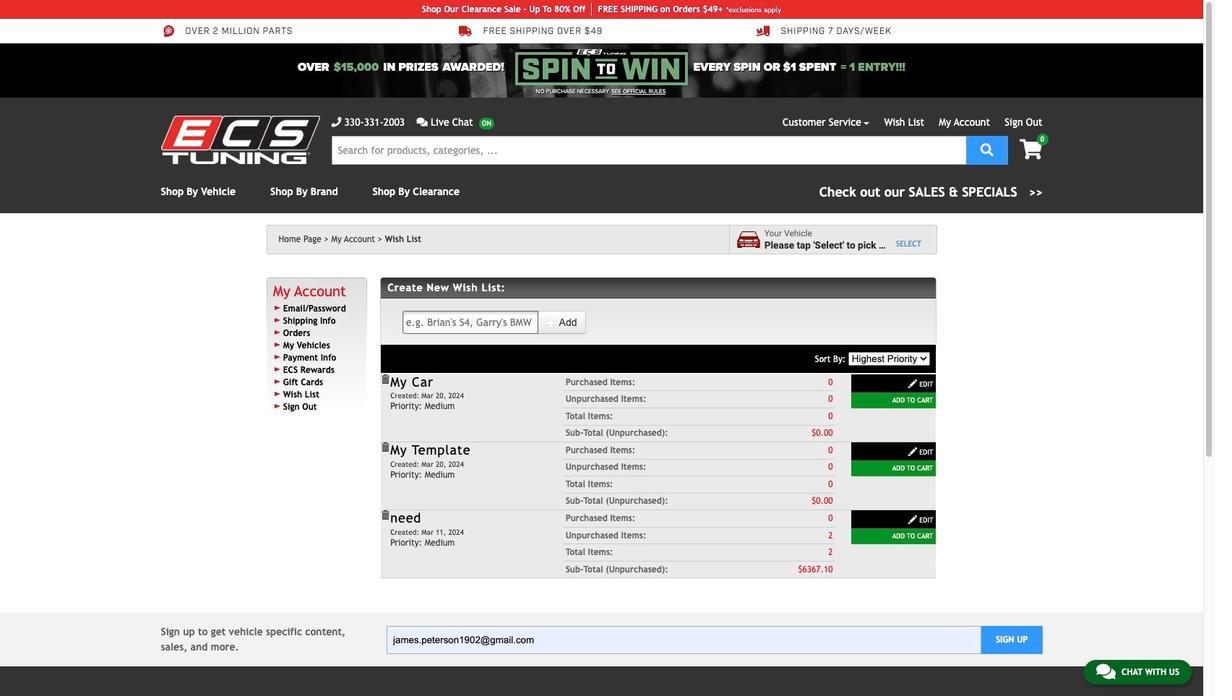 Task type: vqa. For each thing, say whether or not it's contained in the screenshot.
the right SITE SECURITY
no



Task type: locate. For each thing, give the bounding box(es) containing it.
delete image
[[380, 443, 391, 453], [380, 511, 391, 521]]

white image
[[547, 318, 557, 328], [908, 447, 918, 457], [908, 515, 918, 525]]

1 vertical spatial delete image
[[380, 511, 391, 521]]

2 delete image from the top
[[380, 511, 391, 521]]

shopping cart image
[[1020, 140, 1043, 160]]

1 vertical spatial white image
[[908, 447, 918, 457]]

0 vertical spatial delete image
[[380, 443, 391, 453]]

2 vertical spatial white image
[[908, 515, 918, 525]]

search image
[[981, 143, 994, 156]]

1 delete image from the top
[[380, 443, 391, 453]]

Email email field
[[387, 626, 982, 654]]

phone image
[[332, 117, 342, 127]]

ecs tuning 'spin to win' contest logo image
[[516, 49, 688, 85]]

e.g. Brian's S4, Garry's BMW E92...etc text field
[[403, 311, 539, 334]]

comments image
[[417, 117, 428, 127]]



Task type: describe. For each thing, give the bounding box(es) containing it.
0 vertical spatial white image
[[547, 318, 557, 328]]

delete image for the middle white icon
[[380, 443, 391, 453]]

ecs tuning image
[[161, 116, 320, 164]]

delete image for the bottom white icon
[[380, 511, 391, 521]]

delete image
[[380, 374, 391, 385]]

white image
[[908, 379, 918, 389]]

Search text field
[[332, 136, 966, 165]]



